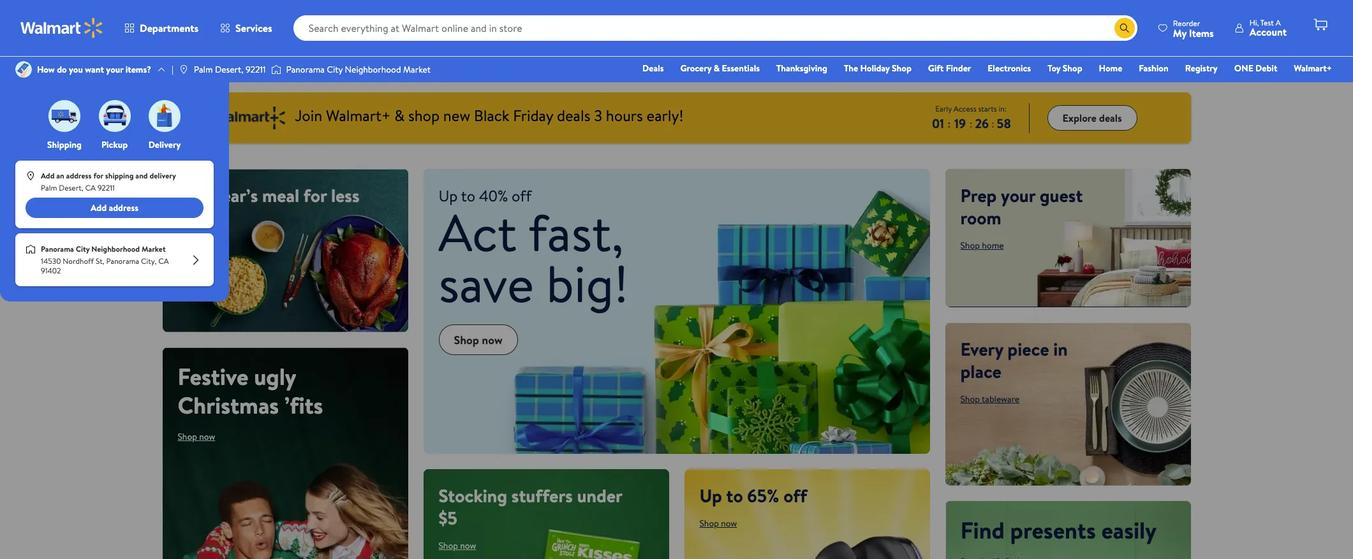 Task type: describe. For each thing, give the bounding box(es) containing it.
a
[[1276, 17, 1282, 28]]

deals inside button
[[1100, 111, 1123, 125]]

save
[[439, 248, 534, 319]]

now for this year's meal for less
[[199, 217, 215, 230]]

the holiday shop link
[[839, 61, 918, 75]]

room
[[961, 206, 1002, 230]]

guest
[[1040, 183, 1083, 208]]

city for panorama city neighborhood market
[[327, 63, 343, 76]]

shop right "toy"
[[1063, 62, 1083, 75]]

find presents easily
[[961, 515, 1157, 547]]

 image left "an"
[[26, 171, 36, 181]]

65%
[[748, 484, 780, 509]]

shop for prep your guest room
[[961, 239, 980, 252]]

st,
[[96, 256, 104, 267]]

 image for delivery
[[149, 100, 181, 132]]

panorama for panorama city neighborhood market 14530 nordhoff st, panorama city, ca 91402
[[41, 244, 74, 255]]

big!
[[547, 248, 629, 319]]

01
[[933, 115, 945, 132]]

your inside prep your guest room
[[1002, 183, 1036, 208]]

neighborhood for panorama city neighborhood market
[[345, 63, 401, 76]]

home
[[983, 239, 1005, 252]]

58
[[997, 115, 1012, 132]]

deals
[[643, 62, 664, 75]]

in
[[1054, 337, 1068, 362]]

deals link
[[637, 61, 670, 75]]

departments button
[[114, 13, 209, 43]]

explore deals
[[1063, 111, 1123, 125]]

grocery & essentials
[[681, 62, 760, 75]]

every piece in place
[[961, 337, 1068, 384]]

shop for this year's meal for less
[[178, 217, 197, 230]]

prep your guest room
[[961, 183, 1083, 230]]

grocery
[[681, 62, 712, 75]]

add for add an address for shipping and delivery palm desert, ca 92211
[[41, 171, 55, 181]]

shop for festive ugly christmas 'fits
[[178, 431, 197, 444]]

year's
[[213, 183, 258, 208]]

panorama city neighborhood market
[[286, 63, 431, 76]]

now for festive ugly christmas 'fits
[[199, 431, 215, 444]]

Walmart Site-Wide search field
[[293, 15, 1138, 41]]

stocking stuffers under $5
[[439, 484, 623, 531]]

shop now link for up to 65% off
[[700, 517, 738, 530]]

do
[[57, 63, 67, 76]]

shop now for stocking stuffers under $5
[[439, 540, 476, 553]]

up to 65% off
[[700, 484, 808, 509]]

 image for pickup
[[99, 100, 131, 132]]

home link
[[1094, 61, 1129, 75]]

shop home
[[961, 239, 1005, 252]]

shop now for festive ugly christmas 'fits
[[178, 431, 215, 444]]

92211 inside add an address for shipping and delivery palm desert, ca 92211
[[98, 183, 115, 193]]

services
[[236, 21, 272, 35]]

 image for panorama city neighborhood market
[[271, 63, 281, 76]]

test
[[1261, 17, 1275, 28]]

now for act fast, save big!
[[482, 332, 503, 348]]

this year's meal for less
[[178, 183, 360, 208]]

now for stocking stuffers under $5
[[460, 540, 476, 553]]

act fast, save big!
[[439, 197, 629, 319]]

home
[[1100, 62, 1123, 75]]

2 vertical spatial panorama
[[106, 256, 139, 267]]

holiday
[[861, 62, 890, 75]]

tableware
[[982, 393, 1020, 406]]

shipping button
[[46, 97, 83, 151]]

items
[[1190, 26, 1215, 40]]

gift
[[929, 62, 944, 75]]

hi, test a account
[[1250, 17, 1288, 39]]

one debit
[[1235, 62, 1278, 75]]

shop for stocking stuffers under $5
[[439, 540, 458, 553]]

shop now for act fast, save big!
[[454, 332, 503, 348]]

act
[[439, 197, 517, 268]]

and
[[136, 171, 148, 181]]

how do you want your items?
[[37, 63, 151, 76]]

departments
[[140, 21, 199, 35]]

an
[[56, 171, 64, 181]]

explore deals button
[[1048, 105, 1138, 131]]

add address button
[[26, 198, 204, 218]]

access
[[954, 103, 977, 114]]

up
[[700, 484, 722, 509]]

shop tableware link
[[961, 393, 1020, 406]]

items?
[[126, 63, 151, 76]]

shop for up to 65% off
[[700, 517, 719, 530]]

add an address for shipping and delivery palm desert, ca 92211
[[41, 171, 176, 193]]

presents
[[1011, 515, 1097, 547]]

electronics
[[988, 62, 1032, 75]]

thanksgiving
[[777, 62, 828, 75]]

toy
[[1048, 62, 1061, 75]]

address inside add an address for shipping and delivery palm desert, ca 92211
[[66, 171, 92, 181]]

toy shop
[[1048, 62, 1083, 75]]

every
[[961, 337, 1004, 362]]

cart contains 0 items total amount $0.00 image
[[1314, 17, 1329, 33]]

palm desert, 92211
[[194, 63, 266, 76]]

services button
[[209, 13, 283, 43]]

debit
[[1256, 62, 1278, 75]]

ugly
[[254, 361, 296, 393]]

$5
[[439, 506, 458, 531]]

0 vertical spatial &
[[714, 62, 720, 75]]

fashion
[[1140, 62, 1169, 75]]

for for less
[[304, 183, 327, 208]]

panorama for panorama city neighborhood market
[[286, 63, 325, 76]]



Task type: locate. For each thing, give the bounding box(es) containing it.
reorder my items
[[1174, 18, 1215, 40]]

your
[[106, 63, 123, 76], [1002, 183, 1036, 208]]

city
[[327, 63, 343, 76], [76, 244, 90, 255]]

shop now link down $5
[[439, 540, 476, 553]]

0 vertical spatial city
[[327, 63, 343, 76]]

ca up add address
[[85, 183, 96, 193]]

delivery
[[149, 139, 181, 151]]

for inside add an address for shipping and delivery palm desert, ca 92211
[[93, 171, 103, 181]]

0 vertical spatial neighborhood
[[345, 63, 401, 76]]

1 vertical spatial panorama
[[41, 244, 74, 255]]

one debit link
[[1229, 61, 1284, 75]]

market up city,
[[142, 244, 166, 255]]

 image
[[15, 61, 32, 78], [179, 64, 189, 75], [26, 171, 36, 181]]

join
[[295, 105, 322, 126]]

address
[[66, 171, 92, 181], [109, 202, 138, 215]]

add for add address
[[91, 202, 107, 215]]

0 vertical spatial address
[[66, 171, 92, 181]]

1 horizontal spatial panorama
[[106, 256, 139, 267]]

2 : from the left
[[970, 117, 973, 131]]

now inside shop now link
[[482, 332, 503, 348]]

walmart image
[[20, 18, 103, 38]]

christmas
[[178, 390, 279, 422]]

0 horizontal spatial &
[[395, 105, 405, 126]]

0 horizontal spatial deals
[[557, 105, 591, 126]]

market for panorama city neighborhood market
[[403, 63, 431, 76]]

1 vertical spatial for
[[304, 183, 327, 208]]

palm
[[194, 63, 213, 76], [41, 183, 57, 193]]

shop now link for festive ugly christmas 'fits
[[178, 431, 215, 444]]

for left "less"
[[304, 183, 327, 208]]

1 vertical spatial desert,
[[59, 183, 83, 193]]

address inside button
[[109, 202, 138, 215]]

desert,
[[215, 63, 244, 76], [59, 183, 83, 193]]

shop down place
[[961, 393, 980, 406]]

1 horizontal spatial add
[[91, 202, 107, 215]]

shop home link
[[961, 239, 1005, 252]]

fashion link
[[1134, 61, 1175, 75]]

0 horizontal spatial city
[[76, 244, 90, 255]]

address down add an address for shipping and delivery palm desert, ca 92211
[[109, 202, 138, 215]]

fast,
[[529, 197, 624, 268]]

panorama right 'st,'
[[106, 256, 139, 267]]

now down to
[[722, 517, 738, 530]]

hi,
[[1250, 17, 1260, 28]]

stuffers
[[512, 484, 573, 509]]

city,
[[141, 256, 157, 267]]

now down stocking
[[460, 540, 476, 553]]

0 vertical spatial desert,
[[215, 63, 244, 76]]

clear search field text image
[[1100, 23, 1110, 33]]

shop down this
[[178, 217, 197, 230]]

26
[[976, 115, 990, 132]]

0 horizontal spatial palm
[[41, 183, 57, 193]]

shop down the christmas
[[178, 431, 197, 444]]

1 vertical spatial &
[[395, 105, 405, 126]]

less
[[331, 183, 360, 208]]

neighborhood inside the "panorama city neighborhood market 14530 nordhoff st, panorama city, ca 91402"
[[91, 244, 140, 255]]

palm right |
[[194, 63, 213, 76]]

shop for act fast, save big!
[[454, 332, 479, 348]]

1 vertical spatial walmart+
[[326, 105, 391, 126]]

1 horizontal spatial neighborhood
[[345, 63, 401, 76]]

friday
[[513, 105, 554, 126]]

0 horizontal spatial market
[[142, 244, 166, 255]]

92211
[[246, 63, 266, 76], [98, 183, 115, 193]]

this
[[178, 183, 209, 208]]

shop now link down the christmas
[[178, 431, 215, 444]]

 image inside pickup button
[[99, 100, 131, 132]]

0 horizontal spatial ca
[[85, 183, 96, 193]]

palm inside add an address for shipping and delivery palm desert, ca 92211
[[41, 183, 57, 193]]

registry
[[1186, 62, 1218, 75]]

 image for shipping
[[49, 100, 80, 132]]

now down the christmas
[[199, 431, 215, 444]]

1 horizontal spatial your
[[1002, 183, 1036, 208]]

panorama
[[286, 63, 325, 76], [41, 244, 74, 255], [106, 256, 139, 267]]

shop now link for stocking stuffers under $5
[[439, 540, 476, 553]]

city for panorama city neighborhood market 14530 nordhoff st, panorama city, ca 91402
[[76, 244, 90, 255]]

how
[[37, 63, 55, 76]]

desert, down "an"
[[59, 183, 83, 193]]

reorder
[[1174, 18, 1201, 28]]

panorama up 14530
[[41, 244, 74, 255]]

festive ugly christmas 'fits
[[178, 361, 323, 422]]

ca right city,
[[158, 256, 169, 267]]

0 horizontal spatial your
[[106, 63, 123, 76]]

1 : from the left
[[948, 117, 951, 131]]

shop now for up to 65% off
[[700, 517, 738, 530]]

piece
[[1008, 337, 1050, 362]]

0 vertical spatial your
[[106, 63, 123, 76]]

2 horizontal spatial :
[[992, 117, 995, 131]]

neighborhood for panorama city neighborhood market 14530 nordhoff st, panorama city, ca 91402
[[91, 244, 140, 255]]

for for shipping
[[93, 171, 103, 181]]

1 vertical spatial your
[[1002, 183, 1036, 208]]

pickup
[[101, 139, 128, 151]]

the
[[845, 62, 859, 75]]

shop now
[[178, 217, 215, 230], [454, 332, 503, 348], [178, 431, 215, 444], [700, 517, 738, 530], [439, 540, 476, 553]]

shop now down $5
[[439, 540, 476, 553]]

now for up to 65% off
[[722, 517, 738, 530]]

0 vertical spatial for
[[93, 171, 103, 181]]

add inside button
[[91, 202, 107, 215]]

'fits
[[285, 390, 323, 422]]

0 vertical spatial add
[[41, 171, 55, 181]]

0 horizontal spatial walmart+
[[326, 105, 391, 126]]

shop now for this year's meal for less
[[178, 217, 215, 230]]

0 horizontal spatial for
[[93, 171, 103, 181]]

0 horizontal spatial neighborhood
[[91, 244, 140, 255]]

nordhoff
[[63, 256, 94, 267]]

walmart+ link
[[1289, 61, 1339, 75]]

festive
[[178, 361, 249, 393]]

shop now link down save on the left of page
[[439, 325, 518, 356]]

shop now down save on the left of page
[[454, 332, 503, 348]]

 image for palm
[[179, 64, 189, 75]]

join walmart+ & shop new black friday deals 3 hours early!
[[295, 105, 684, 126]]

0 horizontal spatial add
[[41, 171, 55, 181]]

add inside add an address for shipping and delivery palm desert, ca 92211
[[41, 171, 55, 181]]

1 vertical spatial market
[[142, 244, 166, 255]]

shop now down the christmas
[[178, 431, 215, 444]]

address right "an"
[[66, 171, 92, 181]]

1 vertical spatial address
[[109, 202, 138, 215]]

0 horizontal spatial desert,
[[59, 183, 83, 193]]

1 vertical spatial palm
[[41, 183, 57, 193]]

walmart+ down cart contains 0 items total amount $0.00 icon
[[1295, 62, 1333, 75]]

 image inside shipping button
[[49, 100, 80, 132]]

ca inside add an address for shipping and delivery palm desert, ca 92211
[[85, 183, 96, 193]]

shop now link for act fast, save big!
[[439, 325, 518, 356]]

Search search field
[[293, 15, 1138, 41]]

1 horizontal spatial :
[[970, 117, 973, 131]]

0 vertical spatial 92211
[[246, 63, 266, 76]]

under
[[577, 484, 623, 509]]

to
[[727, 484, 743, 509]]

shop down the 'up'
[[700, 517, 719, 530]]

1 vertical spatial 92211
[[98, 183, 115, 193]]

0 horizontal spatial panorama
[[41, 244, 74, 255]]

thanksgiving link
[[771, 61, 834, 75]]

early access starts in: 01 : 19 : 26 : 58
[[933, 103, 1012, 132]]

 image inside delivery button
[[149, 100, 181, 132]]

& left "shop"
[[395, 105, 405, 126]]

: left 19
[[948, 117, 951, 131]]

hours
[[606, 105, 643, 126]]

shop now down this
[[178, 217, 215, 230]]

shop
[[892, 62, 912, 75], [1063, 62, 1083, 75], [178, 217, 197, 230], [961, 239, 980, 252], [454, 332, 479, 348], [961, 393, 980, 406], [178, 431, 197, 444], [700, 517, 719, 530], [439, 540, 458, 553]]

desert, inside add an address for shipping and delivery palm desert, ca 92211
[[59, 183, 83, 193]]

1 horizontal spatial address
[[109, 202, 138, 215]]

shop now link down the 'up'
[[700, 517, 738, 530]]

find
[[961, 515, 1005, 547]]

essentials
[[722, 62, 760, 75]]

add address
[[91, 202, 138, 215]]

1 horizontal spatial &
[[714, 62, 720, 75]]

1 vertical spatial neighborhood
[[91, 244, 140, 255]]

city inside the "panorama city neighborhood market 14530 nordhoff st, panorama city, ca 91402"
[[76, 244, 90, 255]]

: right 26
[[992, 117, 995, 131]]

0 vertical spatial walmart+
[[1295, 62, 1333, 75]]

walmart plus logo image
[[214, 107, 285, 130]]

market up "shop"
[[403, 63, 431, 76]]

shop left the home
[[961, 239, 980, 252]]

1 horizontal spatial city
[[327, 63, 343, 76]]

desert, down services popup button
[[215, 63, 244, 76]]

92211 down "shipping"
[[98, 183, 115, 193]]

shop now link down this
[[178, 217, 215, 230]]

shop down save on the left of page
[[454, 332, 479, 348]]

add down add an address for shipping and delivery palm desert, ca 92211
[[91, 202, 107, 215]]

now
[[199, 217, 215, 230], [482, 332, 503, 348], [199, 431, 215, 444], [722, 517, 738, 530], [460, 540, 476, 553]]

add left "an"
[[41, 171, 55, 181]]

market for panorama city neighborhood market 14530 nordhoff st, panorama city, ca 91402
[[142, 244, 166, 255]]

 image right |
[[179, 64, 189, 75]]

walmart+ down panorama city neighborhood market
[[326, 105, 391, 126]]

your right want
[[106, 63, 123, 76]]

0 vertical spatial palm
[[194, 63, 213, 76]]

0 vertical spatial ca
[[85, 183, 96, 193]]

early
[[936, 103, 952, 114]]

91402
[[41, 266, 61, 276]]

shop for every piece in place
[[961, 393, 980, 406]]

stocking
[[439, 484, 508, 509]]

1 vertical spatial city
[[76, 244, 90, 255]]

1 horizontal spatial 92211
[[246, 63, 266, 76]]

now down save on the left of page
[[482, 332, 503, 348]]

19
[[955, 115, 967, 132]]

0 horizontal spatial :
[[948, 117, 951, 131]]

for left "shipping"
[[93, 171, 103, 181]]

1 horizontal spatial palm
[[194, 63, 213, 76]]

panorama city neighborhood market 14530 nordhoff st, panorama city, ca 91402
[[41, 244, 169, 276]]

:
[[948, 117, 951, 131], [970, 117, 973, 131], [992, 117, 995, 131]]

explore
[[1063, 111, 1097, 125]]

& right grocery
[[714, 62, 720, 75]]

0 horizontal spatial 92211
[[98, 183, 115, 193]]

shop now link for this year's meal for less
[[178, 217, 215, 230]]

92211 down services
[[246, 63, 266, 76]]

search icon image
[[1120, 23, 1130, 33]]

deals left 3
[[557, 105, 591, 126]]

3 : from the left
[[992, 117, 995, 131]]

meal
[[262, 183, 299, 208]]

the holiday shop
[[845, 62, 912, 75]]

: left 26
[[970, 117, 973, 131]]

ca inside the "panorama city neighborhood market 14530 nordhoff st, panorama city, ca 91402"
[[158, 256, 169, 267]]

1 horizontal spatial for
[[304, 183, 327, 208]]

shop now down the 'up'
[[700, 517, 738, 530]]

 image
[[271, 63, 281, 76], [49, 100, 80, 132], [99, 100, 131, 132], [149, 100, 181, 132], [26, 245, 36, 255]]

shop right holiday
[[892, 62, 912, 75]]

electronics link
[[983, 61, 1037, 75]]

ca for market
[[158, 256, 169, 267]]

gift finder
[[929, 62, 972, 75]]

0 horizontal spatial address
[[66, 171, 92, 181]]

want
[[85, 63, 104, 76]]

1 vertical spatial add
[[91, 202, 107, 215]]

1 horizontal spatial deals
[[1100, 111, 1123, 125]]

easily
[[1102, 515, 1157, 547]]

1 horizontal spatial desert,
[[215, 63, 244, 76]]

add
[[41, 171, 55, 181], [91, 202, 107, 215]]

starts
[[979, 103, 998, 114]]

shipping
[[105, 171, 134, 181]]

my
[[1174, 26, 1187, 40]]

early!
[[647, 105, 684, 126]]

2 horizontal spatial panorama
[[286, 63, 325, 76]]

3
[[594, 105, 603, 126]]

panorama up the join
[[286, 63, 325, 76]]

market
[[403, 63, 431, 76], [142, 244, 166, 255]]

0 vertical spatial panorama
[[286, 63, 325, 76]]

account
[[1250, 25, 1288, 39]]

1 vertical spatial ca
[[158, 256, 169, 267]]

now down this
[[199, 217, 215, 230]]

market inside the "panorama city neighborhood market 14530 nordhoff st, panorama city, ca 91402"
[[142, 244, 166, 255]]

deals right explore
[[1100, 111, 1123, 125]]

place
[[961, 359, 1002, 384]]

 image left the how on the top
[[15, 61, 32, 78]]

palm down "an"
[[41, 183, 57, 193]]

grocery & essentials link
[[675, 61, 766, 75]]

your right "prep"
[[1002, 183, 1036, 208]]

you
[[69, 63, 83, 76]]

shop down $5
[[439, 540, 458, 553]]

ca for for
[[85, 183, 96, 193]]

1 horizontal spatial walmart+
[[1295, 62, 1333, 75]]

shop now link
[[178, 217, 215, 230], [439, 325, 518, 356], [178, 431, 215, 444], [700, 517, 738, 530], [439, 540, 476, 553]]

1 horizontal spatial market
[[403, 63, 431, 76]]

|
[[172, 63, 174, 76]]

1 horizontal spatial ca
[[158, 256, 169, 267]]

0 vertical spatial market
[[403, 63, 431, 76]]

 image for how
[[15, 61, 32, 78]]

delivery button
[[146, 97, 183, 151]]



Task type: vqa. For each thing, say whether or not it's contained in the screenshot.
 image in the Shipping button
yes



